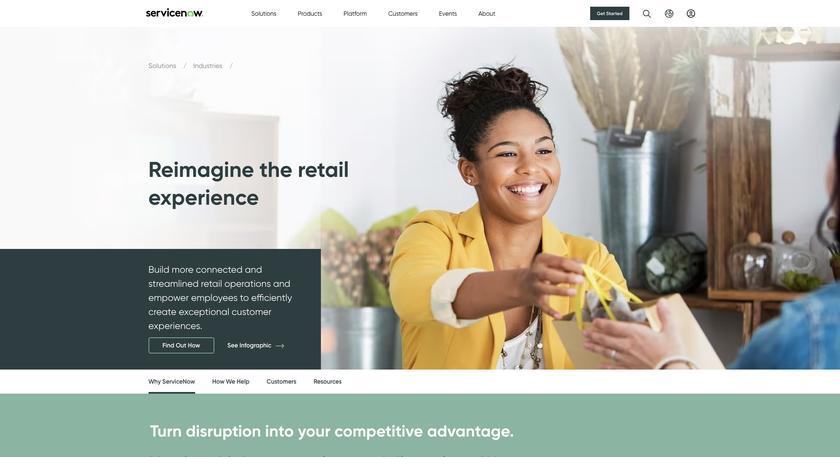 Task type: describe. For each thing, give the bounding box(es) containing it.
events button
[[439, 9, 457, 18]]

your
[[298, 421, 331, 441]]

products
[[298, 10, 322, 17]]

get started
[[597, 10, 623, 16]]

reimagine the retail experience
[[148, 156, 349, 211]]

find out how link
[[148, 338, 214, 354]]

get started link
[[590, 7, 630, 20]]

experiences.
[[148, 320, 202, 332]]

create
[[148, 306, 176, 318]]

customers link
[[267, 370, 296, 395]]

out
[[176, 342, 186, 350]]

customer
[[232, 306, 272, 318]]

about button
[[479, 9, 496, 18]]

solutions link
[[148, 62, 178, 70]]

customers for customers dropdown button
[[388, 10, 418, 17]]

products button
[[298, 9, 322, 18]]

we
[[226, 378, 235, 386]]

to
[[240, 292, 249, 304]]

retail inside build more connected and streamlined retail operations and empower employees to efficiently create exceptional customer experiences.
[[201, 278, 222, 290]]

operations
[[225, 278, 271, 290]]

why servicenow
[[148, 378, 195, 386]]

turn disruption into your competitive advantage.
[[150, 421, 514, 441]]

started
[[606, 10, 623, 16]]

how we help link
[[212, 370, 250, 395]]

industries
[[193, 62, 224, 70]]

employees
[[191, 292, 238, 304]]

solutions button
[[251, 9, 277, 18]]

events
[[439, 10, 457, 17]]

resources
[[314, 378, 342, 386]]



Task type: locate. For each thing, give the bounding box(es) containing it.
exceptional
[[179, 306, 229, 318]]

1 vertical spatial customers
[[267, 378, 296, 386]]

0 vertical spatial customers
[[388, 10, 418, 17]]

empower
[[148, 292, 189, 304]]

help
[[237, 378, 250, 386]]

see infographic
[[227, 342, 273, 349]]

infographic
[[240, 342, 271, 349]]

experience
[[148, 184, 259, 211]]

why servicenow link
[[148, 370, 195, 396]]

1 vertical spatial solutions
[[148, 62, 178, 70]]

0 horizontal spatial and
[[245, 264, 262, 275]]

1 horizontal spatial and
[[273, 278, 290, 290]]

see infographic link
[[227, 342, 294, 349]]

servicenow image
[[145, 8, 204, 17]]

turn
[[150, 421, 182, 441]]

1 horizontal spatial how
[[212, 378, 225, 386]]

how left "we"
[[212, 378, 225, 386]]

1 vertical spatial and
[[273, 278, 290, 290]]

platform
[[344, 10, 367, 17]]

industries link
[[193, 62, 224, 70]]

1 horizontal spatial retail
[[298, 156, 349, 183]]

solutions for solutions dropdown button
[[251, 10, 277, 17]]

about
[[479, 10, 496, 17]]

1 horizontal spatial solutions
[[251, 10, 277, 17]]

platform button
[[344, 9, 367, 18]]

0 horizontal spatial customers
[[267, 378, 296, 386]]

servicenow
[[162, 378, 195, 386]]

retail inside reimagine the retail experience
[[298, 156, 349, 183]]

how we help
[[212, 378, 250, 386]]

reimagine
[[148, 156, 254, 183]]

1 horizontal spatial customers
[[388, 10, 418, 17]]

more
[[172, 264, 194, 275]]

1 vertical spatial retail
[[201, 278, 222, 290]]

0 vertical spatial and
[[245, 264, 262, 275]]

build
[[148, 264, 169, 275]]

find out how
[[163, 342, 200, 350]]

0 horizontal spatial how
[[188, 342, 200, 350]]

and
[[245, 264, 262, 275], [273, 278, 290, 290]]

customers button
[[388, 9, 418, 18]]

how right the out
[[188, 342, 200, 350]]

retail
[[298, 156, 349, 183], [201, 278, 222, 290]]

advantage.
[[427, 421, 514, 441]]

see
[[227, 342, 238, 349]]

customers
[[388, 10, 418, 17], [267, 378, 296, 386]]

0 vertical spatial retail
[[298, 156, 349, 183]]

and up operations
[[245, 264, 262, 275]]

find
[[163, 342, 174, 350]]

why
[[148, 378, 161, 386]]

how
[[188, 342, 200, 350], [212, 378, 225, 386]]

the
[[260, 156, 293, 183]]

connected
[[196, 264, 243, 275]]

disruption
[[186, 421, 261, 441]]

resources link
[[314, 370, 342, 395]]

streamlined
[[148, 278, 199, 290]]

0 vertical spatial solutions
[[251, 10, 277, 17]]

0 horizontal spatial solutions
[[148, 62, 178, 70]]

build more connected and streamlined retail operations and empower employees to efficiently create exceptional customer experiences.
[[148, 264, 292, 332]]

solutions for "solutions" "link" on the left of page
[[148, 62, 178, 70]]

into
[[265, 421, 294, 441]]

customers for customers link
[[267, 378, 296, 386]]

competitive
[[335, 421, 423, 441]]

go to servicenow account image
[[687, 9, 695, 18]]

get
[[597, 10, 605, 16]]

1 vertical spatial how
[[212, 378, 225, 386]]

0 vertical spatial how
[[188, 342, 200, 350]]

solutions
[[251, 10, 277, 17], [148, 62, 178, 70]]

and up efficiently on the bottom left
[[273, 278, 290, 290]]

efficiently
[[251, 292, 292, 304]]

0 horizontal spatial retail
[[201, 278, 222, 290]]



Task type: vqa. For each thing, say whether or not it's contained in the screenshot.
Customers associated with Customers DROPDOWN BUTTON
yes



